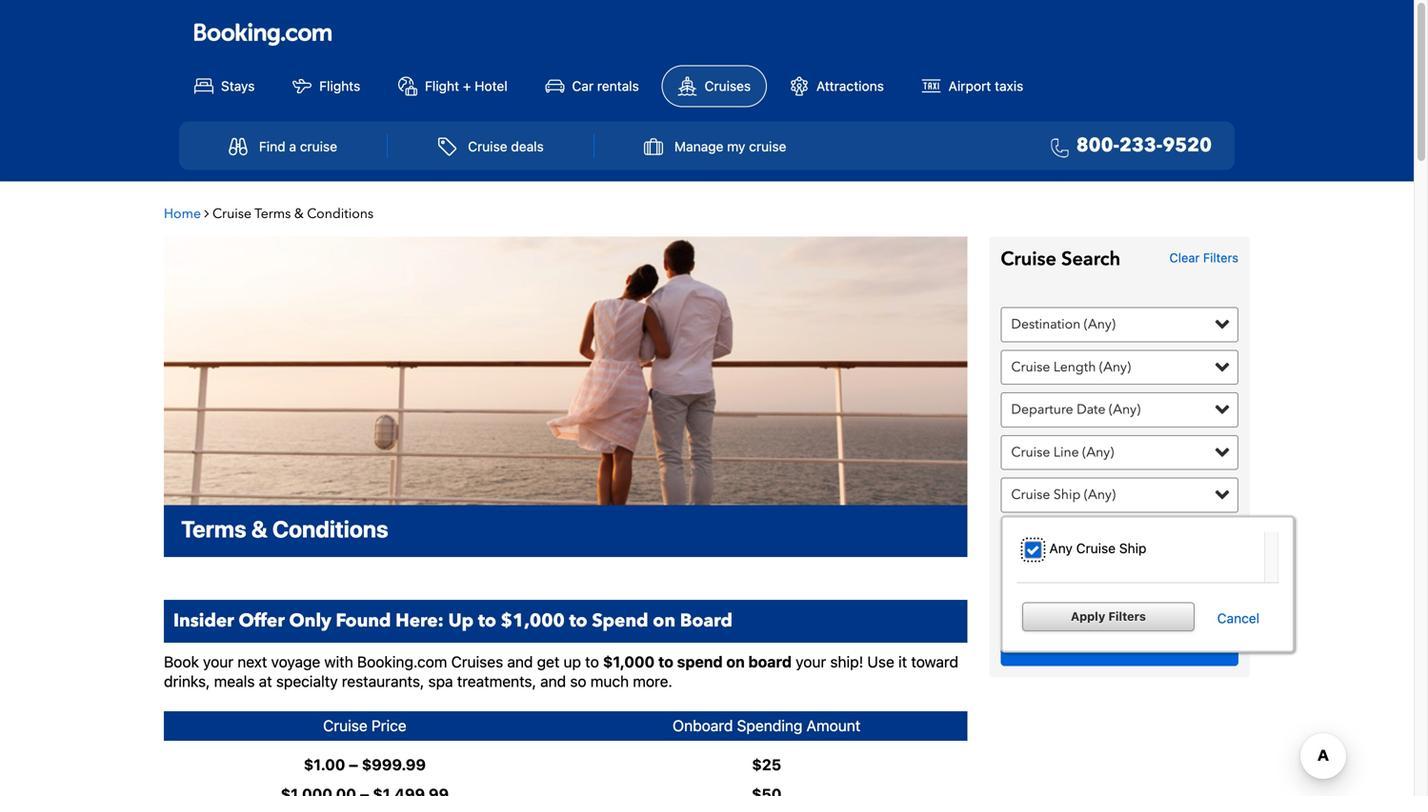Task type: describe. For each thing, give the bounding box(es) containing it.
clear
[[1170, 251, 1200, 265]]

0 horizontal spatial cruises
[[451, 653, 503, 671]]

any left port
[[1050, 541, 1073, 557]]

cruise for cruise deals
[[468, 139, 508, 154]]

your ship! use it toward drinks, meals at specialty restaurants, spa treatments, and so much more.
[[164, 653, 959, 691]]

ship!
[[831, 653, 864, 671]]

) for departure port ( any )
[[1132, 529, 1136, 547]]

a
[[289, 139, 296, 154]]

( for ship
[[1085, 486, 1089, 504]]

offer
[[239, 609, 285, 634]]

specialty
[[276, 673, 338, 691]]

cruise length ( any )
[[1012, 358, 1131, 376]]

800-
[[1077, 132, 1120, 159]]

travel menu navigation
[[179, 122, 1235, 170]]

to up up
[[569, 609, 588, 634]]

only
[[289, 609, 331, 634]]

0 vertical spatial $1,000
[[501, 609, 565, 634]]

it
[[899, 653, 908, 671]]

treatments,
[[457, 673, 537, 691]]

( for length
[[1100, 358, 1104, 376]]

1 your from the left
[[203, 653, 234, 671]]

1 horizontal spatial &
[[294, 205, 304, 223]]

clear filters link
[[1170, 248, 1239, 268]]

$1.00
[[304, 756, 345, 774]]

onboard
[[673, 717, 733, 736]]

airport
[[949, 78, 992, 94]]

find
[[259, 139, 286, 154]]

flights
[[320, 78, 361, 94]]

filters for apply filters
[[1109, 610, 1147, 624]]

found
[[336, 609, 391, 634]]

0 horizontal spatial &
[[251, 516, 268, 543]]

deals
[[511, 139, 544, 154]]

cruise for cruise terms & conditions
[[213, 205, 252, 223]]

more.
[[633, 673, 673, 691]]

) for departure date ( any )
[[1137, 401, 1141, 419]]

voyage
[[271, 653, 321, 671]]

spending
[[737, 717, 803, 736]]

taxis
[[995, 78, 1024, 94]]

cruise for cruise search
[[1001, 246, 1057, 273]]

$999.99
[[362, 756, 426, 774]]

insider
[[173, 609, 234, 634]]

book
[[164, 653, 199, 671]]

0 vertical spatial and
[[507, 653, 533, 671]]

use
[[868, 653, 895, 671]]

booking.com home image
[[194, 22, 332, 47]]

cruise line ( any )
[[1012, 444, 1115, 462]]

cruise terms & conditions
[[213, 205, 374, 223]]

up
[[564, 653, 581, 671]]

attractions
[[817, 78, 884, 94]]

onboard spending amount
[[673, 717, 861, 736]]

departure for departure date
[[1012, 401, 1074, 419]]

booking.com
[[357, 653, 447, 671]]

terms & conditions
[[181, 516, 388, 543]]

amount
[[807, 717, 861, 736]]

with
[[324, 653, 353, 671]]

) for cruise ship ( any )
[[1112, 486, 1116, 504]]

flights link
[[278, 66, 376, 106]]

meals
[[214, 673, 255, 691]]

800-233-9520
[[1077, 132, 1212, 159]]

flight
[[425, 78, 459, 94]]

ship inside search field
[[1054, 486, 1081, 504]]

cruises inside cruises link
[[705, 78, 751, 94]]

car
[[572, 78, 594, 94]]

spend
[[592, 609, 649, 634]]

stays link
[[179, 66, 270, 106]]

0 vertical spatial on
[[653, 609, 676, 634]]

) for cruise line ( any )
[[1111, 444, 1115, 462]]

$1.00 – $999.99
[[304, 756, 426, 774]]

0 vertical spatial terms
[[255, 205, 291, 223]]

board
[[680, 609, 733, 634]]

line
[[1054, 444, 1080, 462]]

apply filters link
[[1023, 603, 1195, 632]]

port
[[1077, 529, 1101, 547]]

toward
[[912, 653, 959, 671]]

departure date ( any )
[[1012, 401, 1141, 419]]

clear filters
[[1170, 251, 1239, 265]]

hotel
[[475, 78, 508, 94]]

1 vertical spatial conditions
[[272, 516, 388, 543]]

rentals
[[597, 78, 639, 94]]

search link
[[1001, 613, 1239, 667]]



Task type: locate. For each thing, give the bounding box(es) containing it.
angle right image
[[204, 207, 209, 220]]

spend
[[677, 653, 723, 671]]

departure for departure port
[[1012, 529, 1074, 547]]

apply
[[1071, 610, 1106, 624]]

airport taxis link
[[907, 66, 1039, 106]]

1 vertical spatial cruises
[[451, 653, 503, 671]]

0 vertical spatial ship
[[1054, 486, 1081, 504]]

cruises link
[[662, 65, 767, 107]]

get
[[537, 653, 560, 671]]

cruise deals link
[[417, 128, 565, 165]]

1 horizontal spatial your
[[796, 653, 827, 671]]

any cruise ship
[[1050, 541, 1147, 557]]

ship inside dialog
[[1120, 541, 1147, 557]]

$1,000 up get
[[501, 609, 565, 634]]

restaurants,
[[342, 673, 424, 691]]

(
[[1084, 316, 1088, 334], [1100, 358, 1104, 376], [1109, 401, 1113, 419], [1083, 444, 1087, 462], [1085, 486, 1089, 504], [1104, 529, 1108, 547]]

search up destination ( any )
[[1062, 246, 1121, 273]]

0 vertical spatial conditions
[[307, 205, 374, 223]]

any right line
[[1087, 444, 1111, 462]]

on left board
[[727, 653, 745, 671]]

conditions down cruise
[[307, 205, 374, 223]]

your
[[203, 653, 234, 671], [796, 653, 827, 671]]

cancel button
[[1199, 611, 1279, 627]]

board
[[749, 653, 792, 671]]

( right port
[[1104, 529, 1108, 547]]

) right date on the bottom right of the page
[[1137, 401, 1141, 419]]

2 your from the left
[[796, 653, 827, 671]]

( right date on the bottom right of the page
[[1109, 401, 1113, 419]]

) right line
[[1111, 444, 1115, 462]]

0 horizontal spatial your
[[203, 653, 234, 671]]

& down find a cruise
[[294, 205, 304, 223]]

to up more.
[[659, 653, 674, 671]]

terms up insider
[[181, 516, 246, 543]]

book your next voyage with booking.com cruises and get up to $1,000 to spend on board
[[164, 653, 792, 671]]

1 vertical spatial on
[[727, 653, 745, 671]]

flight + hotel
[[425, 78, 508, 94]]

) right length
[[1127, 358, 1131, 376]]

cruise
[[300, 139, 337, 154]]

insider offer only found here: up to $1,000 to spend on board
[[173, 609, 733, 634]]

filters right apply
[[1109, 610, 1147, 624]]

$25
[[752, 756, 782, 774]]

( for port
[[1104, 529, 1108, 547]]

home link
[[164, 205, 204, 223]]

None search field
[[990, 237, 1251, 678]]

cruise inside dialog
[[1077, 541, 1116, 557]]

cruise search
[[1001, 246, 1121, 273]]

much
[[591, 673, 629, 691]]

any right date on the bottom right of the page
[[1113, 401, 1137, 419]]

) up cruise length ( any )
[[1112, 316, 1116, 334]]

to right the up
[[478, 609, 497, 634]]

cruise up destination
[[1001, 246, 1057, 273]]

cruise down the cruise line ( any ) at right
[[1012, 486, 1051, 504]]

1 horizontal spatial $1,000
[[603, 653, 655, 671]]

cruise
[[468, 139, 508, 154], [213, 205, 252, 223], [1001, 246, 1057, 273], [1012, 358, 1051, 376], [1012, 444, 1051, 462], [1012, 486, 1051, 504], [1077, 541, 1116, 557], [323, 717, 368, 736]]

1 horizontal spatial on
[[727, 653, 745, 671]]

& up offer
[[251, 516, 268, 543]]

cruise for cruise length ( any )
[[1012, 358, 1051, 376]]

dialog
[[1001, 516, 1295, 653]]

1 horizontal spatial cruises
[[705, 78, 751, 94]]

departure
[[1012, 401, 1074, 419], [1012, 529, 1074, 547]]

your inside your ship! use it toward drinks, meals at specialty restaurants, spa treatments, and so much more.
[[796, 653, 827, 671]]

price
[[372, 717, 407, 736]]

0 horizontal spatial terms
[[181, 516, 246, 543]]

your up the meals
[[203, 653, 234, 671]]

any right length
[[1104, 358, 1127, 376]]

1 vertical spatial filters
[[1109, 610, 1147, 624]]

1 vertical spatial &
[[251, 516, 268, 543]]

cruise up the –
[[323, 717, 368, 736]]

car rentals
[[572, 78, 639, 94]]

departure up the cruise line ( any ) at right
[[1012, 401, 1074, 419]]

any for cruise line
[[1087, 444, 1111, 462]]

1 departure from the top
[[1012, 401, 1074, 419]]

1 horizontal spatial filters
[[1204, 251, 1239, 265]]

filters inside search field
[[1204, 251, 1239, 265]]

+
[[463, 78, 471, 94]]

cancel
[[1218, 611, 1260, 627]]

on
[[653, 609, 676, 634], [727, 653, 745, 671]]

attractions link
[[775, 66, 900, 106]]

drinks,
[[164, 673, 210, 691]]

ship right port
[[1120, 541, 1147, 557]]

filters for clear filters
[[1204, 251, 1239, 265]]

terms & conditions image
[[164, 237, 968, 506]]

cruise right 'angle right' icon
[[213, 205, 252, 223]]

filters right 'clear'
[[1204, 251, 1239, 265]]

ship
[[1054, 486, 1081, 504], [1120, 541, 1147, 557]]

any up port
[[1089, 486, 1112, 504]]

search
[[1062, 246, 1121, 273], [1095, 630, 1145, 648]]

1 vertical spatial search
[[1095, 630, 1145, 648]]

cruise ship ( any )
[[1012, 486, 1116, 504]]

( for line
[[1083, 444, 1087, 462]]

your left ship!
[[796, 653, 827, 671]]

2 departure from the top
[[1012, 529, 1074, 547]]

any for cruise length
[[1104, 358, 1127, 376]]

conditions up 'only'
[[272, 516, 388, 543]]

0 vertical spatial &
[[294, 205, 304, 223]]

conditions
[[307, 205, 374, 223], [272, 516, 388, 543]]

–
[[349, 756, 358, 774]]

0 vertical spatial filters
[[1204, 251, 1239, 265]]

cruises
[[705, 78, 751, 94], [451, 653, 503, 671]]

length
[[1054, 358, 1096, 376]]

here:
[[396, 609, 444, 634]]

cruise left deals
[[468, 139, 508, 154]]

cruise for cruise line ( any )
[[1012, 444, 1051, 462]]

find a cruise
[[259, 139, 337, 154]]

any up length
[[1088, 316, 1112, 334]]

apply filters
[[1071, 610, 1147, 624]]

0 horizontal spatial on
[[653, 609, 676, 634]]

up
[[449, 609, 474, 634]]

233-
[[1120, 132, 1163, 159]]

0 horizontal spatial ship
[[1054, 486, 1081, 504]]

and
[[507, 653, 533, 671], [541, 673, 566, 691]]

1 horizontal spatial terms
[[255, 205, 291, 223]]

0 horizontal spatial filters
[[1109, 610, 1147, 624]]

( for date
[[1109, 401, 1113, 419]]

&
[[294, 205, 304, 223], [251, 516, 268, 543]]

flight + hotel link
[[383, 66, 523, 106]]

cruise deals
[[468, 139, 544, 154]]

destination
[[1012, 316, 1081, 334]]

any for cruise ship
[[1089, 486, 1112, 504]]

and down get
[[541, 673, 566, 691]]

) up any cruise ship
[[1112, 486, 1116, 504]]

filters inside dialog
[[1109, 610, 1147, 624]]

any for departure date
[[1113, 401, 1137, 419]]

1 horizontal spatial ship
[[1120, 541, 1147, 557]]

any right port
[[1108, 529, 1132, 547]]

spa
[[428, 673, 453, 691]]

search down apply filters
[[1095, 630, 1145, 648]]

and left get
[[507, 653, 533, 671]]

date
[[1077, 401, 1106, 419]]

$1,000 up much
[[603, 653, 655, 671]]

cruise left length
[[1012, 358, 1051, 376]]

) right port
[[1132, 529, 1136, 547]]

( right line
[[1083, 444, 1087, 462]]

departure left port
[[1012, 529, 1074, 547]]

on left 'board'
[[653, 609, 676, 634]]

$1,000
[[501, 609, 565, 634], [603, 653, 655, 671]]

cruise for cruise ship ( any )
[[1012, 486, 1051, 504]]

1 vertical spatial terms
[[181, 516, 246, 543]]

home
[[164, 205, 201, 223]]

( up port
[[1085, 486, 1089, 504]]

stays
[[221, 78, 255, 94]]

( right destination
[[1084, 316, 1088, 334]]

cruises up "travel menu" navigation
[[705, 78, 751, 94]]

cruise inside "link"
[[468, 139, 508, 154]]

to right up
[[585, 653, 599, 671]]

0 vertical spatial search
[[1062, 246, 1121, 273]]

airport taxis
[[949, 78, 1024, 94]]

1 vertical spatial and
[[541, 673, 566, 691]]

terms right 'angle right' icon
[[255, 205, 291, 223]]

0 vertical spatial departure
[[1012, 401, 1074, 419]]

( right length
[[1100, 358, 1104, 376]]

cruise down cruise ship ( any )
[[1077, 541, 1116, 557]]

destination ( any )
[[1012, 316, 1116, 334]]

9520
[[1163, 132, 1212, 159]]

car rentals link
[[530, 66, 655, 106]]

departure port ( any )
[[1012, 529, 1136, 547]]

) for cruise length ( any )
[[1127, 358, 1131, 376]]

none search field containing cruise search
[[990, 237, 1251, 678]]

800-233-9520 link
[[1043, 132, 1212, 160]]

and inside your ship! use it toward drinks, meals at specialty restaurants, spa treatments, and so much more.
[[541, 673, 566, 691]]

cruise left line
[[1012, 444, 1051, 462]]

cruise for cruise price
[[323, 717, 368, 736]]

1 horizontal spatial and
[[541, 673, 566, 691]]

at
[[259, 673, 272, 691]]

0 horizontal spatial $1,000
[[501, 609, 565, 634]]

1 vertical spatial departure
[[1012, 529, 1074, 547]]

so
[[570, 673, 587, 691]]

0 horizontal spatial and
[[507, 653, 533, 671]]

filters
[[1204, 251, 1239, 265], [1109, 610, 1147, 624]]

0 vertical spatial cruises
[[705, 78, 751, 94]]

any
[[1088, 316, 1112, 334], [1104, 358, 1127, 376], [1113, 401, 1137, 419], [1087, 444, 1111, 462], [1089, 486, 1112, 504], [1108, 529, 1132, 547], [1050, 541, 1073, 557]]

1 vertical spatial ship
[[1120, 541, 1147, 557]]

next
[[238, 653, 267, 671]]

any for departure port
[[1108, 529, 1132, 547]]

find a cruise link
[[208, 128, 358, 165]]

1 vertical spatial $1,000
[[603, 653, 655, 671]]

cruises up the 'treatments,'
[[451, 653, 503, 671]]

)
[[1112, 316, 1116, 334], [1127, 358, 1131, 376], [1137, 401, 1141, 419], [1111, 444, 1115, 462], [1112, 486, 1116, 504], [1132, 529, 1136, 547]]

dialog containing any cruise ship
[[1001, 516, 1295, 653]]

ship down line
[[1054, 486, 1081, 504]]

cruise price
[[323, 717, 407, 736]]



Task type: vqa. For each thing, say whether or not it's contained in the screenshot.
Seller
no



